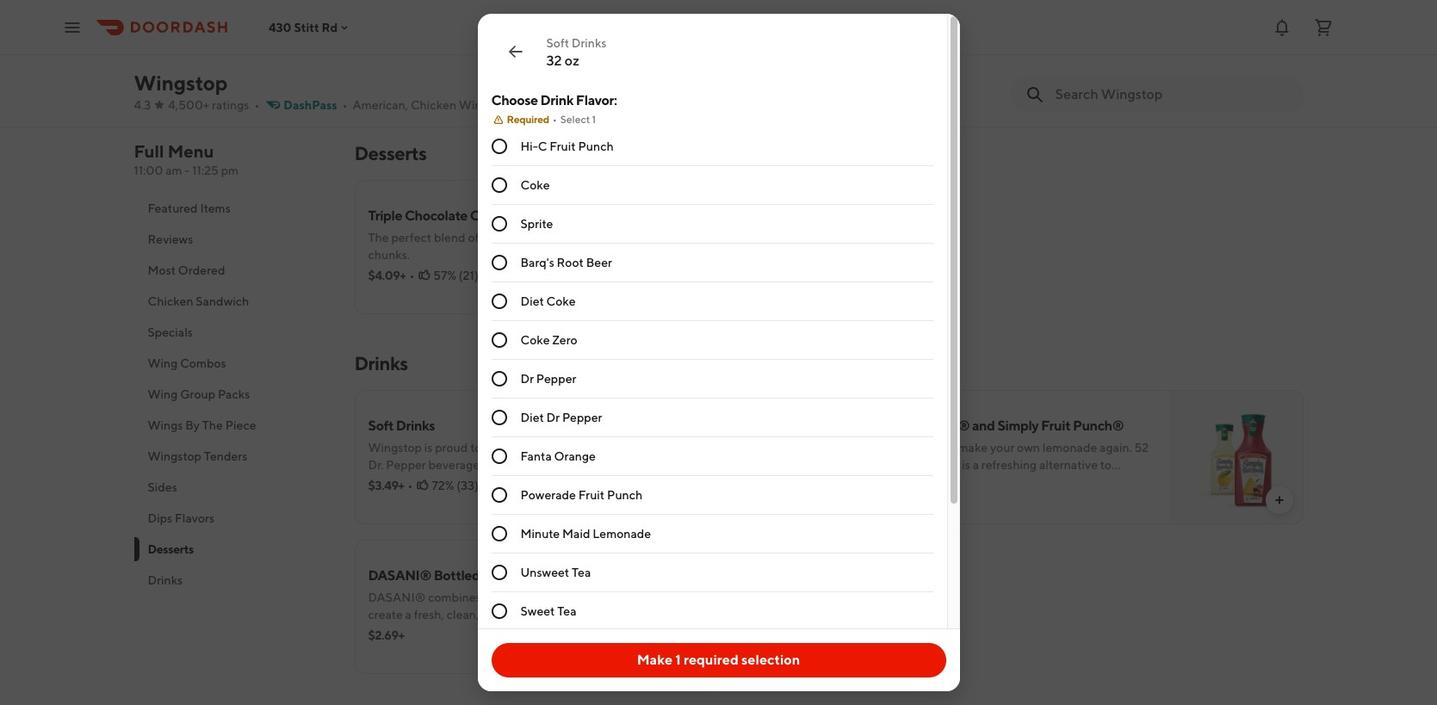 Task type: locate. For each thing, give the bounding box(es) containing it.
0 horizontal spatial wings
[[148, 419, 183, 433]]

proud
[[435, 441, 468, 455]]

2 vertical spatial of
[[561, 441, 572, 455]]

full
[[134, 141, 164, 161]]

1 vertical spatial wings
[[148, 419, 183, 433]]

2 horizontal spatial is
[[963, 458, 971, 472]]

1 vertical spatial the
[[202, 419, 223, 433]]

ordered
[[178, 264, 225, 277]]

0 horizontal spatial the
[[202, 419, 223, 433]]

tea for unsweet tea
[[572, 566, 591, 580]]

lemonade®
[[894, 418, 970, 434]]

coke up zero
[[547, 295, 576, 308]]

0 horizontal spatial dr
[[521, 372, 534, 386]]

1 horizontal spatial of
[[468, 231, 479, 245]]

lemonade up alternative
[[1043, 441, 1098, 455]]

chocolate up barq's root beer option
[[482, 231, 536, 245]]

lemonade down have
[[906, 458, 960, 472]]

and inside soft drinks wingstop is proud to pour a variety of coca-cola and dr. pepper beverages.
[[636, 441, 657, 455]]

tea up added
[[572, 566, 591, 580]]

1
[[592, 113, 596, 126], [676, 652, 681, 669]]

wingstop up 4,500+
[[134, 71, 228, 95]]

dialog
[[478, 14, 960, 706]]

wingstop tenders
[[148, 450, 248, 464]]

the up chunks.
[[368, 231, 389, 245]]

chicken sandwich
[[148, 295, 249, 308]]

0 vertical spatial coke
[[521, 178, 550, 192]]

dips
[[148, 512, 172, 526]]

wings left the 2.8
[[459, 98, 494, 112]]

oz inside soft drinks 32 oz
[[565, 53, 580, 69]]

and up the make
[[973, 418, 996, 434]]

bottled
[[434, 568, 480, 584]]

back image
[[505, 41, 526, 62]]

1 vertical spatial dasani®
[[368, 591, 426, 605]]

1 vertical spatial lemonade
[[906, 458, 960, 472]]

1 horizontal spatial your
[[991, 441, 1015, 455]]

simply
[[868, 458, 903, 472]]

pepper
[[537, 372, 577, 386], [563, 411, 603, 425], [386, 458, 426, 472]]

Minute Maid Lemonade radio
[[492, 526, 507, 542]]

soft up 32
[[547, 36, 569, 50]]

make
[[959, 441, 988, 455]]

drinks
[[572, 36, 607, 50], [355, 352, 408, 375], [396, 418, 435, 434], [148, 574, 183, 588]]

have
[[916, 441, 942, 455]]

bottle.
[[513, 626, 549, 639]]

0 horizontal spatial chicken
[[148, 295, 193, 308]]

sprite
[[521, 217, 554, 231]]

hi-c fruit punch
[[521, 140, 614, 153]]

you'll
[[850, 441, 880, 455]]

1 simply from the left
[[850, 418, 891, 434]]

1 vertical spatial of
[[468, 231, 479, 245]]

0 vertical spatial wing
[[148, 357, 178, 370]]

own
[[1018, 441, 1041, 455]]

add item to cart image for filtration
[[791, 644, 805, 657]]

pepper up coca-
[[563, 411, 603, 425]]

oz
[[565, 53, 580, 69], [498, 626, 510, 639]]

• right dashpass
[[343, 98, 348, 112]]

4,500+
[[168, 98, 210, 112]]

1 inside choose drink flavor: group
[[592, 113, 596, 126]]

oz right 32
[[565, 53, 580, 69]]

(21)
[[456, 50, 476, 64], [459, 269, 479, 283]]

side
[[403, 29, 425, 43]]

group
[[180, 388, 216, 402]]

simply
[[850, 418, 891, 434], [998, 418, 1039, 434]]

0 vertical spatial is
[[425, 441, 433, 455]]

featured
[[148, 202, 198, 215]]

1 right make
[[676, 652, 681, 669]]

0 vertical spatial dasani®
[[368, 568, 432, 584]]

dashpass
[[284, 98, 337, 112]]

soft inside soft drinks 32 oz
[[547, 36, 569, 50]]

chocolate up beer
[[593, 231, 647, 245]]

1 horizontal spatial lemonade
[[1043, 441, 1098, 455]]

4.3
[[134, 98, 151, 112]]

the inside triple chocolate chunk brownie the perfect blend of chocolate chips and chocolate chunks.
[[368, 231, 389, 245]]

Sweet Tea radio
[[492, 604, 507, 619]]

to up that
[[646, 591, 657, 605]]

1 horizontal spatial dr
[[547, 411, 560, 425]]

punch down select
[[578, 140, 614, 153]]

diet right diet coke option
[[521, 295, 544, 308]]

Powerade Fruit Punch radio
[[492, 488, 507, 503]]

the
[[995, 476, 1013, 489]]

chicken
[[411, 98, 457, 112], [148, 295, 193, 308]]

minute maid lemonade
[[521, 527, 652, 541]]

wing inside button
[[148, 357, 178, 370]]

and right cola
[[636, 441, 657, 455]]

most
[[148, 264, 176, 277]]

of left coca-
[[561, 441, 572, 455]]

choose drink flavor:
[[492, 92, 617, 109]]

2 vertical spatial coke
[[521, 333, 550, 347]]

wing for wing combos
[[148, 357, 178, 370]]

oz inside dasani® bottled water dasani® combines filtration with added minerals to create a fresh, clean, and premium tasting water that is pure and delicious. 16.9 oz bottle.
[[498, 626, 510, 639]]

0 horizontal spatial soft
[[368, 418, 394, 434]]

1 vertical spatial is
[[963, 458, 971, 472]]

1 horizontal spatial oz
[[565, 53, 580, 69]]

and up root
[[570, 231, 590, 245]]

0 vertical spatial dr
[[521, 372, 534, 386]]

powerade fruit punch
[[521, 489, 643, 502]]

Sprite radio
[[492, 216, 507, 232]]

0 horizontal spatial simply
[[850, 418, 891, 434]]

0 vertical spatial oz
[[565, 53, 580, 69]]

0 vertical spatial the
[[368, 231, 389, 245]]

lemonades
[[914, 476, 974, 489]]

wings left by
[[148, 419, 183, 433]]

coke left zero
[[521, 333, 550, 347]]

2 vertical spatial is
[[655, 608, 663, 622]]

coke zero
[[521, 333, 578, 347]]

punch up lemonade
[[607, 489, 643, 502]]

0 vertical spatial desserts
[[355, 142, 427, 165]]

0 horizontal spatial chocolate
[[482, 231, 536, 245]]

a inside simply lemonade® and simply fruit punch® you'll never have to make your own lemonade again. 52 oz. simply lemonade is a refreshing alternative to homemade lemonades for the crew.
[[973, 458, 980, 472]]

to left pour at the bottom left of page
[[471, 441, 482, 455]]

punch
[[578, 140, 614, 153], [607, 489, 643, 502]]

a right the fanta orange option
[[512, 441, 519, 455]]

0 vertical spatial add item to cart image
[[1273, 494, 1287, 507]]

soft
[[547, 36, 569, 50], [368, 418, 394, 434]]

0 vertical spatial fruit
[[550, 140, 576, 153]]

your up 95% (21)
[[441, 29, 466, 43]]

1 horizontal spatial 1
[[676, 652, 681, 669]]

0 horizontal spatial add item to cart image
[[791, 644, 805, 657]]

Unsweet Tea radio
[[492, 565, 507, 581]]

with
[[533, 591, 557, 605]]

tea right 'with'
[[558, 605, 577, 619]]

1 vertical spatial (21)
[[459, 269, 479, 283]]

choose
[[492, 92, 538, 109]]

1 vertical spatial desserts
[[148, 543, 194, 557]]

0 horizontal spatial lemonade
[[906, 458, 960, 472]]

clean,
[[447, 608, 479, 622]]

tea
[[572, 566, 591, 580], [558, 605, 577, 619]]

wingstop inside button
[[148, 450, 202, 464]]

desserts
[[355, 142, 427, 165], [148, 543, 194, 557]]

• inside choose drink flavor: group
[[553, 113, 557, 126]]

11:25
[[192, 164, 219, 177]]

dr up variety
[[547, 411, 560, 425]]

2 dasani® from the top
[[368, 591, 426, 605]]

pepper up diet dr pepper
[[537, 372, 577, 386]]

is down the make
[[963, 458, 971, 472]]

16.9
[[473, 626, 495, 639]]

2 horizontal spatial fruit
[[1042, 418, 1071, 434]]

your up refreshing
[[991, 441, 1015, 455]]

11:00
[[134, 164, 163, 177]]

that
[[630, 608, 652, 622]]

drinks inside 'button'
[[148, 574, 183, 588]]

of right side at left top
[[428, 29, 439, 43]]

• right $4.09+
[[410, 269, 415, 283]]

most ordered
[[148, 264, 225, 277]]

1 horizontal spatial chicken
[[411, 98, 457, 112]]

1 horizontal spatial add item to cart image
[[1273, 494, 1287, 507]]

2 horizontal spatial of
[[561, 441, 572, 455]]

1 vertical spatial your
[[991, 441, 1015, 455]]

0 vertical spatial tea
[[572, 566, 591, 580]]

1 horizontal spatial desserts
[[355, 142, 427, 165]]

drinks inside soft drinks 32 oz
[[572, 36, 607, 50]]

0 horizontal spatial is
[[425, 441, 433, 455]]

Fanta Orange radio
[[492, 449, 507, 464]]

0 horizontal spatial oz
[[498, 626, 510, 639]]

1 vertical spatial add item to cart image
[[791, 644, 805, 657]]

1 vertical spatial chicken
[[148, 295, 193, 308]]

blend
[[434, 231, 466, 245]]

a down the make
[[973, 458, 980, 472]]

1 vertical spatial oz
[[498, 626, 510, 639]]

is for simply lemonade® and simply fruit punch®
[[963, 458, 971, 472]]

delicious.
[[419, 626, 471, 639]]

wing left "group"
[[148, 388, 178, 402]]

add item to cart image for punch®
[[1273, 494, 1287, 507]]

and inside triple chocolate chunk brownie the perfect blend of chocolate chips and chocolate chunks.
[[570, 231, 590, 245]]

95%
[[430, 50, 454, 64]]

chicken down 95%
[[411, 98, 457, 112]]

coca-
[[574, 441, 608, 455]]

notification bell image
[[1273, 17, 1293, 37]]

is left proud
[[425, 441, 433, 455]]

coke up brownie
[[521, 178, 550, 192]]

1 diet from the top
[[521, 295, 544, 308]]

fresh,
[[414, 608, 445, 622]]

fruit up alternative
[[1042, 418, 1071, 434]]

1 horizontal spatial the
[[368, 231, 389, 245]]

of inside soft drinks wingstop is proud to pour a variety of coca-cola and dr. pepper beverages.
[[561, 441, 572, 455]]

soft up dr.
[[368, 418, 394, 434]]

2 chocolate from the left
[[593, 231, 647, 245]]

(21) right 57%
[[459, 269, 479, 283]]

soft drinks 32 oz
[[547, 36, 607, 69]]

wingstop up the sides
[[148, 450, 202, 464]]

flavors
[[175, 512, 215, 526]]

drinks button
[[134, 565, 334, 596]]

desserts down 'american,'
[[355, 142, 427, 165]]

to inside dasani® bottled water dasani® combines filtration with added minerals to create a fresh, clean, and premium tasting water that is pure and delicious. 16.9 oz bottle.
[[646, 591, 657, 605]]

1 vertical spatial diet
[[521, 411, 544, 425]]

diet for diet dr pepper
[[521, 411, 544, 425]]

0 horizontal spatial of
[[428, 29, 439, 43]]

wingstop up dr.
[[368, 441, 422, 455]]

is
[[425, 441, 433, 455], [963, 458, 971, 472], [655, 608, 663, 622]]

0 horizontal spatial your
[[441, 29, 466, 43]]

filtration
[[484, 591, 531, 605]]

0 vertical spatial soft
[[547, 36, 569, 50]]

0 horizontal spatial fruit
[[550, 140, 576, 153]]

• right $3.49+
[[408, 479, 413, 493]]

1 horizontal spatial chocolate
[[593, 231, 647, 245]]

add a side of your favorite wing flavor.
[[368, 29, 574, 43]]

wing down specials
[[148, 357, 178, 370]]

32
[[547, 53, 562, 69]]

full menu 11:00 am - 11:25 pm
[[134, 141, 239, 177]]

diet up variety
[[521, 411, 544, 425]]

1 vertical spatial wing
[[148, 388, 178, 402]]

Coke Zero radio
[[492, 333, 507, 348]]

a inside soft drinks wingstop is proud to pour a variety of coca-cola and dr. pepper beverages.
[[512, 441, 519, 455]]

water
[[596, 608, 627, 622]]

-
[[185, 164, 190, 177]]

the right by
[[202, 419, 223, 433]]

1 vertical spatial 1
[[676, 652, 681, 669]]

soft drinks image
[[688, 390, 822, 525]]

oz right 16.9
[[498, 626, 510, 639]]

is right that
[[655, 608, 663, 622]]

dasani® bottled water image
[[688, 540, 822, 675]]

desserts down dips flavors at the left of the page
[[148, 543, 194, 557]]

2 diet from the top
[[521, 411, 544, 425]]

2 vertical spatial fruit
[[579, 489, 605, 502]]

to down again.
[[1101, 458, 1112, 472]]

(21) down add a side of your favorite wing flavor.
[[456, 50, 476, 64]]

0 horizontal spatial 1
[[592, 113, 596, 126]]

wing combos
[[148, 357, 226, 370]]

0 vertical spatial wings
[[459, 98, 494, 112]]

of right blend
[[468, 231, 479, 245]]

simply up own
[[998, 418, 1039, 434]]

• down choose drink flavor:
[[553, 113, 557, 126]]

1 vertical spatial soft
[[368, 418, 394, 434]]

430 stitt rd button
[[269, 20, 352, 34]]

1 vertical spatial punch
[[607, 489, 643, 502]]

dr right 'dr pepper' option
[[521, 372, 534, 386]]

0 vertical spatial (21)
[[456, 50, 476, 64]]

add item to cart image
[[1273, 494, 1287, 507], [791, 644, 805, 657]]

chicken up specials
[[148, 295, 193, 308]]

2 wing from the top
[[148, 388, 178, 402]]

punch®
[[1074, 418, 1125, 434]]

fruit up minute maid lemonade
[[579, 489, 605, 502]]

selection
[[742, 652, 801, 669]]

$1.89+
[[368, 50, 402, 64]]

crew.
[[1015, 476, 1044, 489]]

fruit right c
[[550, 140, 576, 153]]

hi-
[[521, 140, 538, 153]]

•
[[406, 50, 411, 64], [255, 98, 260, 112], [343, 98, 348, 112], [501, 98, 506, 112], [553, 113, 557, 126], [410, 269, 415, 283], [408, 479, 413, 493]]

1 vertical spatial fruit
[[1042, 418, 1071, 434]]

pepper up $3.49+ •
[[386, 458, 426, 472]]

coke for coke
[[521, 178, 550, 192]]

pour
[[484, 441, 510, 455]]

$3.49+
[[368, 479, 405, 493]]

soft inside soft drinks wingstop is proud to pour a variety of coca-cola and dr. pepper beverages.
[[368, 418, 394, 434]]

1 vertical spatial tea
[[558, 605, 577, 619]]

0 vertical spatial diet
[[521, 295, 544, 308]]

sides
[[148, 481, 177, 495]]

is inside simply lemonade® and simply fruit punch® you'll never have to make your own lemonade again. 52 oz. simply lemonade is a refreshing alternative to homemade lemonades for the crew.
[[963, 458, 971, 472]]

0 vertical spatial your
[[441, 29, 466, 43]]

1 inside button
[[676, 652, 681, 669]]

lemonade
[[1043, 441, 1098, 455], [906, 458, 960, 472]]

430 stitt rd
[[269, 20, 338, 34]]

1 horizontal spatial simply
[[998, 418, 1039, 434]]

add
[[368, 29, 392, 43]]

1 right select
[[592, 113, 596, 126]]

2 vertical spatial pepper
[[386, 458, 426, 472]]

wingstop for wingstop
[[134, 71, 228, 95]]

1 horizontal spatial is
[[655, 608, 663, 622]]

wing group packs button
[[134, 379, 334, 410]]

root
[[557, 256, 584, 270]]

0 vertical spatial 1
[[592, 113, 596, 126]]

is inside dasani® bottled water dasani® combines filtration with added minerals to create a fresh, clean, and premium tasting water that is pure and delicious. 16.9 oz bottle.
[[655, 608, 663, 622]]

and inside simply lemonade® and simply fruit punch® you'll never have to make your own lemonade again. 52 oz. simply lemonade is a refreshing alternative to homemade lemonades for the crew.
[[973, 418, 996, 434]]

a left fresh,
[[405, 608, 412, 622]]

dr
[[521, 372, 534, 386], [547, 411, 560, 425]]

simply up you'll
[[850, 418, 891, 434]]

sweet
[[521, 605, 555, 619]]

wing inside 'button'
[[148, 388, 178, 402]]

american, chicken wings • 2.8 mi
[[353, 98, 546, 112]]

american,
[[353, 98, 409, 112]]

1 wing from the top
[[148, 357, 178, 370]]

pepper inside soft drinks wingstop is proud to pour a variety of coca-cola and dr. pepper beverages.
[[386, 458, 426, 472]]

2 simply from the left
[[998, 418, 1039, 434]]

1 horizontal spatial soft
[[547, 36, 569, 50]]



Task type: describe. For each thing, give the bounding box(es) containing it.
0 vertical spatial of
[[428, 29, 439, 43]]

dips flavors
[[148, 512, 215, 526]]

wingstop inside soft drinks wingstop is proud to pour a variety of coca-cola and dr. pepper beverages.
[[368, 441, 422, 455]]

sides button
[[134, 472, 334, 503]]

choose drink flavor: group
[[492, 91, 934, 706]]

to inside soft drinks wingstop is proud to pour a variety of coca-cola and dr. pepper beverages.
[[471, 441, 482, 455]]

c
[[538, 140, 547, 153]]

wing
[[512, 29, 539, 43]]

and up 16.9
[[482, 608, 502, 622]]

Hi-C Fruit Punch radio
[[492, 139, 507, 154]]

minute
[[521, 527, 560, 541]]

rd
[[322, 20, 338, 34]]

pm
[[221, 164, 239, 177]]

(21) for 57% (21)
[[459, 269, 479, 283]]

$2.69+
[[368, 629, 405, 643]]

fanta orange
[[521, 450, 596, 464]]

ratings
[[212, 98, 249, 112]]

1 horizontal spatial fruit
[[579, 489, 605, 502]]

minerals
[[597, 591, 643, 605]]

a inside dasani® bottled water dasani® combines filtration with added minerals to create a fresh, clean, and premium tasting water that is pure and delicious. 16.9 oz bottle.
[[405, 608, 412, 622]]

tenders
[[204, 450, 248, 464]]

52
[[1135, 441, 1150, 455]]

beer
[[587, 256, 613, 270]]

tea for sweet tea
[[558, 605, 577, 619]]

wings inside the "wings by the piece" 'button'
[[148, 419, 183, 433]]

dips flavors button
[[134, 503, 334, 534]]

(21) for 95% (21)
[[456, 50, 476, 64]]

is for dasani® bottled water
[[655, 608, 663, 622]]

reviews button
[[134, 224, 334, 255]]

by
[[185, 419, 200, 433]]

soft for wingstop
[[368, 418, 394, 434]]

a left side at left top
[[394, 29, 401, 43]]

make
[[637, 652, 673, 669]]

1 dasani® from the top
[[368, 568, 432, 584]]

cola
[[608, 441, 634, 455]]

72%
[[432, 479, 455, 493]]

am
[[166, 164, 182, 177]]

tasting
[[556, 608, 594, 622]]

0 items, open order cart image
[[1314, 17, 1335, 37]]

chicken sandwich button
[[134, 286, 334, 317]]

0 vertical spatial pepper
[[537, 372, 577, 386]]

stitt
[[294, 20, 319, 34]]

added
[[559, 591, 595, 605]]

orange
[[554, 450, 596, 464]]

the inside 'button'
[[202, 419, 223, 433]]

lemonade
[[593, 527, 652, 541]]

Dr Pepper radio
[[492, 371, 507, 387]]

1 vertical spatial pepper
[[563, 411, 603, 425]]

Item Search search field
[[1056, 85, 1290, 104]]

0 vertical spatial punch
[[578, 140, 614, 153]]

packs
[[218, 388, 250, 402]]

Barq's Root Beer radio
[[492, 255, 507, 271]]

fanta
[[521, 450, 552, 464]]

simply lemonade® and simply fruit punch® you'll never have to make your own lemonade again. 52 oz. simply lemonade is a refreshing alternative to homemade lemonades for the crew.
[[850, 418, 1150, 489]]

make 1 required selection
[[637, 652, 801, 669]]

• left the 2.8
[[501, 98, 506, 112]]

1 vertical spatial coke
[[547, 295, 576, 308]]

95% (21)
[[430, 50, 476, 64]]

Coke radio
[[492, 177, 507, 193]]

1 vertical spatial dr
[[547, 411, 560, 425]]

flavor.
[[541, 29, 574, 43]]

4,500+ ratings •
[[168, 98, 260, 112]]

side of flavor image
[[688, 0, 822, 104]]

homemade
[[850, 476, 912, 489]]

drink
[[541, 92, 574, 109]]

simply lemonade® and simply fruit punch® image
[[1170, 390, 1304, 525]]

wing group packs
[[148, 388, 250, 402]]

0 vertical spatial lemonade
[[1043, 441, 1098, 455]]

barq's
[[521, 256, 555, 270]]

alternative
[[1040, 458, 1099, 472]]

maid
[[563, 527, 591, 541]]

dr.
[[368, 458, 384, 472]]

triple chocolate chunk brownie image
[[688, 180, 822, 314]]

reviews
[[148, 233, 193, 246]]

0 horizontal spatial desserts
[[148, 543, 194, 557]]

diet dr pepper
[[521, 411, 603, 425]]

• down side at left top
[[406, 50, 411, 64]]

never
[[883, 441, 914, 455]]

water
[[483, 568, 521, 584]]

is inside soft drinks wingstop is proud to pour a variety of coca-cola and dr. pepper beverages.
[[425, 441, 433, 455]]

soft for 32
[[547, 36, 569, 50]]

triple
[[368, 208, 402, 224]]

perfect
[[391, 231, 432, 245]]

sweet tea
[[521, 605, 577, 619]]

triple chocolate chunk brownie the perfect blend of chocolate chips and chocolate chunks.
[[368, 208, 647, 262]]

piece
[[225, 419, 256, 433]]

fruit inside simply lemonade® and simply fruit punch® you'll never have to make your own lemonade again. 52 oz. simply lemonade is a refreshing alternative to homemade lemonades for the crew.
[[1042, 418, 1071, 434]]

wingstop for wingstop tenders
[[148, 450, 202, 464]]

drinks inside soft drinks wingstop is proud to pour a variety of coca-cola and dr. pepper beverages.
[[396, 418, 435, 434]]

wings by the piece
[[148, 419, 256, 433]]

coke for coke zero
[[521, 333, 550, 347]]

barq's root beer
[[521, 256, 613, 270]]

1 chocolate from the left
[[482, 231, 536, 245]]

specials button
[[134, 317, 334, 348]]

$4.09+
[[368, 269, 406, 283]]

open menu image
[[62, 17, 83, 37]]

430
[[269, 20, 292, 34]]

items
[[200, 202, 231, 215]]

1 horizontal spatial wings
[[459, 98, 494, 112]]

for
[[977, 476, 992, 489]]

wings by the piece button
[[134, 410, 334, 441]]

72% (33)
[[432, 479, 479, 493]]

wing for wing group packs
[[148, 388, 178, 402]]

chunks.
[[368, 248, 410, 262]]

again.
[[1100, 441, 1133, 455]]

your inside simply lemonade® and simply fruit punch® you'll never have to make your own lemonade again. 52 oz. simply lemonade is a refreshing alternative to homemade lemonades for the crew.
[[991, 441, 1015, 455]]

$1.89+ •
[[368, 50, 411, 64]]

$3.49+ •
[[368, 479, 413, 493]]

Diet Coke radio
[[492, 294, 507, 309]]

flavor:
[[576, 92, 617, 109]]

soft drinks wingstop is proud to pour a variety of coca-cola and dr. pepper beverages.
[[368, 418, 657, 472]]

premium
[[505, 608, 554, 622]]

(33)
[[457, 479, 479, 493]]

dashpass •
[[284, 98, 348, 112]]

of inside triple chocolate chunk brownie the perfect blend of chocolate chips and chocolate chunks.
[[468, 231, 479, 245]]

Diet Dr Pepper radio
[[492, 410, 507, 426]]

0 vertical spatial chicken
[[411, 98, 457, 112]]

variety
[[521, 441, 558, 455]]

diet for diet coke
[[521, 295, 544, 308]]

required
[[684, 652, 739, 669]]

chicken inside chicken sandwich "button"
[[148, 295, 193, 308]]

• right ratings
[[255, 98, 260, 112]]

dialog containing 32 oz
[[478, 14, 960, 706]]

to right have
[[945, 441, 956, 455]]

and right pure
[[396, 626, 417, 639]]

mi
[[532, 98, 546, 112]]

featured items
[[148, 202, 231, 215]]

brownie
[[513, 208, 564, 224]]



Task type: vqa. For each thing, say whether or not it's contained in the screenshot.
4.3
yes



